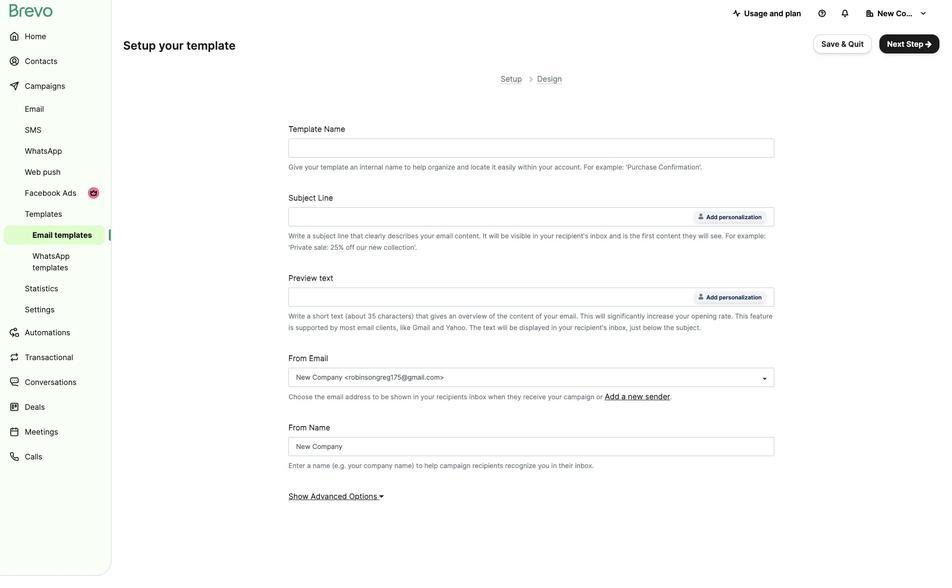 Task type: vqa. For each thing, say whether or not it's contained in the screenshot.
rightmost campaign
yes



Task type: describe. For each thing, give the bounding box(es) containing it.
subject
[[313, 232, 336, 240]]

they inside choose the email address to be shown in your recipients inbox when they receive your campaign or add a new sender .
[[508, 393, 522, 401]]

left___rvooi image
[[90, 189, 97, 197]]

usage
[[745, 9, 768, 18]]

campaigns
[[25, 81, 65, 91]]

be inside choose the email address to be shown in your recipients inbox when they receive your campaign or add a new sender .
[[381, 393, 389, 401]]

add a new sender link
[[605, 392, 671, 401]]

opening
[[692, 312, 717, 320]]

inbox,
[[609, 323, 628, 331]]

content inside write a subject line that clearly describes your email content. it will be visible in your recipient's inbox and is the first content they will see. for example: 'private sale: 25% off our new collection'.
[[657, 232, 681, 240]]

deals link
[[4, 396, 105, 419]]

templates
[[25, 209, 62, 219]]

deals
[[25, 402, 45, 412]]

setup your template
[[123, 39, 236, 53]]

in inside write a short text (about 35 characters) that gives an overview of the content of your email. this will significantly increase your opening rate. this feature is supported by most email clients, like gmail and yahoo. the text will be displayed in your recipient's inbox, just below the subject.
[[552, 323, 557, 331]]

their
[[559, 461, 574, 470]]

1 vertical spatial new
[[629, 392, 644, 401]]

supported
[[296, 323, 328, 331]]

setup link
[[501, 74, 522, 84]]

sms
[[25, 125, 41, 135]]

preview text
[[289, 273, 334, 283]]

advanced
[[311, 492, 347, 501]]

whatsapp templates
[[32, 251, 70, 272]]

.
[[671, 393, 673, 401]]

2 horizontal spatial to
[[417, 461, 423, 470]]

add personalization for preview text
[[707, 294, 763, 301]]

sms link
[[4, 120, 105, 140]]

template for give your template an internal name to help organize and locate it easily within your account. for example: 'purchase confirmation'.
[[321, 163, 349, 171]]

be inside write a subject line that clearly describes your email content. it will be visible in your recipient's inbox and is the first content they will see. for example: 'private sale: 25% off our new collection'.
[[501, 232, 509, 240]]

settings link
[[4, 300, 105, 319]]

subject.
[[677, 323, 702, 331]]

enter a name (e.g. your company name) to help campaign recipients recognize you in their inbox.
[[289, 461, 595, 470]]

whatsapp link
[[4, 141, 105, 161]]

push
[[43, 167, 61, 177]]

email inside write a subject line that clearly describes your email content. it will be visible in your recipient's inbox and is the first content they will see. for example: 'private sale: 25% off our new collection'.
[[437, 232, 453, 240]]

1 of from the left
[[489, 312, 496, 320]]

meetings link
[[4, 421, 105, 443]]

sale:
[[314, 243, 329, 251]]

new
[[878, 9, 895, 18]]

usage and plan button
[[726, 4, 810, 23]]

recipients inside choose the email address to be shown in your recipients inbox when they receive your campaign or add a new sender .
[[437, 393, 468, 401]]

usage and plan
[[745, 9, 802, 18]]

for inside write a subject line that clearly describes your email content. it will be visible in your recipient's inbox and is the first content they will see. for example: 'private sale: 25% off our new collection'.
[[726, 232, 736, 240]]

0 vertical spatial for
[[584, 163, 594, 171]]

an inside write a short text (about 35 characters) that gives an overview of the content of your email. this will significantly increase your opening rate. this feature is supported by most email clients, like gmail and yahoo. the text will be displayed in your recipient's inbox, just below the subject.
[[449, 312, 457, 320]]

that inside write a subject line that clearly describes your email content. it will be visible in your recipient's inbox and is the first content they will see. for example: 'private sale: 25% off our new collection'.
[[351, 232, 363, 240]]

preview
[[289, 273, 317, 283]]

show advanced options link
[[289, 492, 384, 501]]

design
[[538, 74, 563, 84]]

be inside write a short text (about 35 characters) that gives an overview of the content of your email. this will significantly increase your opening rate. this feature is supported by most email clients, like gmail and yahoo. the text will be displayed in your recipient's inbox, just below the subject.
[[510, 323, 518, 331]]

25%
[[331, 243, 344, 251]]

content.
[[455, 232, 481, 240]]

in inside write a subject line that clearly describes your email content. it will be visible in your recipient's inbox and is the first content they will see. for example: 'private sale: 25% off our new collection'.
[[533, 232, 539, 240]]

transactional
[[25, 353, 73, 362]]

will left see.
[[699, 232, 709, 240]]

internal
[[360, 163, 384, 171]]

contacts link
[[4, 50, 105, 73]]

subject line
[[289, 193, 333, 202]]

email for email
[[25, 104, 44, 114]]

setup for setup your template
[[123, 39, 156, 53]]

below
[[644, 323, 663, 331]]

facebook ads
[[25, 188, 76, 198]]

email templates
[[32, 230, 92, 240]]

off
[[346, 243, 355, 251]]

will left 'significantly'
[[596, 312, 606, 320]]

they inside write a subject line that clearly describes your email content. it will be visible in your recipient's inbox and is the first content they will see. for example: 'private sale: 25% off our new collection'.
[[683, 232, 697, 240]]

line
[[318, 193, 333, 202]]

conversations
[[25, 378, 77, 387]]

name for from name
[[309, 423, 330, 432]]

1 vertical spatial name
[[313, 461, 330, 470]]

1 horizontal spatial recipients
[[473, 461, 504, 470]]

and inside write a subject line that clearly describes your email content. it will be visible in your recipient's inbox and is the first content they will see. for example: 'private sale: 25% off our new collection'.
[[610, 232, 622, 240]]

2 of from the left
[[536, 312, 542, 320]]

1 vertical spatial help
[[425, 461, 438, 470]]

gives
[[431, 312, 447, 320]]

line
[[338, 232, 349, 240]]

and left locate
[[457, 163, 469, 171]]

from for from name
[[289, 423, 307, 432]]

give your template an internal name to help organize and locate it easily within your account. for example: 'purchase confirmation'.
[[289, 163, 703, 171]]

ads
[[63, 188, 76, 198]]

from for from email
[[289, 353, 307, 363]]

campaigns link
[[4, 75, 105, 97]]

from email
[[289, 353, 328, 363]]

recognize
[[506, 461, 537, 470]]

conversations link
[[4, 371, 105, 394]]

organize
[[428, 163, 456, 171]]

address
[[346, 393, 371, 401]]

it
[[483, 232, 487, 240]]

the
[[470, 323, 482, 331]]

account.
[[555, 163, 582, 171]]

personalization for subject line
[[720, 213, 763, 221]]

0 vertical spatial example:
[[596, 163, 625, 171]]

0 vertical spatial name
[[386, 163, 403, 171]]

template
[[289, 124, 322, 134]]

name for template name
[[324, 124, 345, 134]]

content inside write a short text (about 35 characters) that gives an overview of the content of your email. this will significantly increase your opening rate. this feature is supported by most email clients, like gmail and yahoo. the text will be displayed in your recipient's inbox, just below the subject.
[[510, 312, 534, 320]]

templates for email templates
[[55, 230, 92, 240]]

options
[[349, 492, 378, 501]]

a for name
[[307, 461, 311, 470]]

or
[[597, 393, 603, 401]]

facebook
[[25, 188, 60, 198]]

clearly
[[365, 232, 386, 240]]

0 vertical spatial an
[[351, 163, 358, 171]]

email for email templates
[[32, 230, 53, 240]]

web push link
[[4, 162, 105, 182]]

subject
[[289, 193, 316, 202]]

is inside write a subject line that clearly describes your email content. it will be visible in your recipient's inbox and is the first content they will see. for example: 'private sale: 25% off our new collection'.
[[623, 232, 629, 240]]

company
[[364, 461, 393, 470]]

in inside choose the email address to be shown in your recipients inbox when they receive your campaign or add a new sender .
[[414, 393, 419, 401]]

35
[[368, 312, 376, 320]]

templates for whatsapp templates
[[32, 263, 68, 272]]

meetings
[[25, 427, 58, 437]]

add for subject line
[[707, 213, 718, 221]]

is inside write a short text (about 35 characters) that gives an overview of the content of your email. this will significantly increase your opening rate. this feature is supported by most email clients, like gmail and yahoo. the text will be displayed in your recipient's inbox, just below the subject.
[[289, 323, 294, 331]]

write for preview text
[[289, 312, 305, 320]]

see.
[[711, 232, 724, 240]]

personalization for preview text
[[720, 294, 763, 301]]

that inside write a short text (about 35 characters) that gives an overview of the content of your email. this will significantly increase your opening rate. this feature is supported by most email clients, like gmail and yahoo. the text will be displayed in your recipient's inbox, just below the subject.
[[416, 312, 429, 320]]

email.
[[560, 312, 579, 320]]

the right overview
[[498, 312, 508, 320]]

new company
[[878, 9, 932, 18]]

enter
[[289, 461, 305, 470]]

statistics link
[[4, 279, 105, 298]]

visible
[[511, 232, 531, 240]]



Task type: locate. For each thing, give the bounding box(es) containing it.
campaign
[[564, 393, 595, 401], [440, 461, 471, 470]]

template for setup your template
[[187, 39, 236, 53]]

write a subject line that clearly describes your email content. it will be visible in your recipient's inbox and is the first content they will see. for example: 'private sale: 25% off our new collection'.
[[289, 232, 766, 251]]

0 horizontal spatial they
[[508, 393, 522, 401]]

first
[[643, 232, 655, 240]]

from
[[289, 353, 307, 363], [289, 423, 307, 432]]

0 horizontal spatial email
[[327, 393, 344, 401]]

email up sms
[[25, 104, 44, 114]]

write inside write a subject line that clearly describes your email content. it will be visible in your recipient's inbox and is the first content they will see. for example: 'private sale: 25% off our new collection'.
[[289, 232, 305, 240]]

1 add personalization button from the top
[[694, 211, 767, 222]]

0 vertical spatial setup
[[123, 39, 156, 53]]

yahoo.
[[446, 323, 468, 331]]

in right displayed
[[552, 323, 557, 331]]

0 vertical spatial template
[[187, 39, 236, 53]]

most
[[340, 323, 356, 331]]

an left the internal
[[351, 163, 358, 171]]

0 vertical spatial from
[[289, 353, 307, 363]]

1 vertical spatial an
[[449, 312, 457, 320]]

1 horizontal spatial name
[[386, 163, 403, 171]]

they left see.
[[683, 232, 697, 240]]

name left (e.g.
[[313, 461, 330, 470]]

text right preview
[[320, 273, 334, 283]]

0 horizontal spatial this
[[581, 312, 594, 320]]

1 horizontal spatial of
[[536, 312, 542, 320]]

2 vertical spatial text
[[484, 323, 496, 331]]

calls
[[25, 452, 42, 462]]

be left visible
[[501, 232, 509, 240]]

a
[[307, 232, 311, 240], [307, 312, 311, 320], [622, 392, 626, 401], [307, 461, 311, 470]]

[DEFAULT_FROM_NAME] text field
[[289, 437, 775, 456]]

0 vertical spatial write
[[289, 232, 305, 240]]

write up 'private
[[289, 232, 305, 240]]

a right enter
[[307, 461, 311, 470]]

2 add personalization button from the top
[[694, 291, 767, 303]]

characters)
[[378, 312, 414, 320]]

templates inside whatsapp templates
[[32, 263, 68, 272]]

short
[[313, 312, 329, 320]]

add personalization
[[707, 213, 763, 221], [707, 294, 763, 301]]

1 vertical spatial whatsapp
[[32, 251, 70, 261]]

0 vertical spatial templates
[[55, 230, 92, 240]]

new inside write a subject line that clearly describes your email content. it will be visible in your recipient's inbox and is the first content they will see. for example: 'private sale: 25% off our new collection'.
[[369, 243, 382, 251]]

help left 'organize' at the top of page
[[413, 163, 427, 171]]

choose
[[289, 393, 313, 401]]

2 personalization from the top
[[720, 294, 763, 301]]

1 horizontal spatial content
[[657, 232, 681, 240]]

within
[[518, 163, 537, 171]]

to right address
[[373, 393, 379, 401]]

whatsapp for whatsapp templates
[[32, 251, 70, 261]]

displayed
[[520, 323, 550, 331]]

1 horizontal spatial to
[[405, 163, 411, 171]]

this right email.
[[581, 312, 594, 320]]

a inside write a subject line that clearly describes your email content. it will be visible in your recipient's inbox and is the first content they will see. for example: 'private sale: 25% off our new collection'.
[[307, 232, 311, 240]]

name
[[324, 124, 345, 134], [309, 423, 330, 432]]

0 horizontal spatial for
[[584, 163, 594, 171]]

1 vertical spatial to
[[373, 393, 379, 401]]

add personalization up see.
[[707, 213, 763, 221]]

0 horizontal spatial recipients
[[437, 393, 468, 401]]

from name
[[289, 423, 330, 432]]

from down choose
[[289, 423, 307, 432]]

1 vertical spatial is
[[289, 323, 294, 331]]

add for preview text
[[707, 294, 718, 301]]

1 vertical spatial recipient's
[[575, 323, 608, 331]]

(e.g.
[[332, 461, 346, 470]]

name right template
[[324, 124, 345, 134]]

1 from from the top
[[289, 353, 307, 363]]

0 vertical spatial be
[[501, 232, 509, 240]]

1 personalization from the top
[[720, 213, 763, 221]]

our
[[357, 243, 367, 251]]

to left 'organize' at the top of page
[[405, 163, 411, 171]]

2 vertical spatial to
[[417, 461, 423, 470]]

0 vertical spatial whatsapp
[[25, 146, 62, 156]]

it
[[492, 163, 496, 171]]

step
[[907, 39, 924, 49]]

sender
[[646, 392, 671, 401]]

whatsapp templates link
[[4, 247, 105, 277]]

add personalization button for subject line
[[694, 211, 767, 222]]

for right see.
[[726, 232, 736, 240]]

0 vertical spatial help
[[413, 163, 427, 171]]

0 horizontal spatial example:
[[596, 163, 625, 171]]

an
[[351, 163, 358, 171], [449, 312, 457, 320]]

2 vertical spatial email
[[309, 353, 328, 363]]

plan
[[786, 9, 802, 18]]

0 vertical spatial name
[[324, 124, 345, 134]]

email
[[437, 232, 453, 240], [358, 323, 374, 331], [327, 393, 344, 401]]

write up supported
[[289, 312, 305, 320]]

that
[[351, 232, 363, 240], [416, 312, 429, 320]]

web
[[25, 167, 41, 177]]

None text field
[[289, 138, 775, 158]]

0 horizontal spatial inbox
[[470, 393, 487, 401]]

the down increase on the right of page
[[664, 323, 675, 331]]

1 vertical spatial write
[[289, 312, 305, 320]]

email templates link
[[4, 226, 105, 245]]

1 vertical spatial example:
[[738, 232, 766, 240]]

1 horizontal spatial example:
[[738, 232, 766, 240]]

setup for setup
[[501, 74, 522, 84]]

1 vertical spatial content
[[510, 312, 534, 320]]

recipients left when at the right of the page
[[437, 393, 468, 401]]

0 horizontal spatial that
[[351, 232, 363, 240]]

1 add personalization from the top
[[707, 213, 763, 221]]

text up by
[[331, 312, 344, 320]]

home link
[[4, 25, 105, 48]]

1 vertical spatial they
[[508, 393, 522, 401]]

the inside write a subject line that clearly describes your email content. it will be visible in your recipient's inbox and is the first content they will see. for example: 'private sale: 25% off our new collection'.
[[630, 232, 641, 240]]

rate.
[[719, 312, 734, 320]]

and inside button
[[770, 9, 784, 18]]

1 vertical spatial campaign
[[440, 461, 471, 470]]

templates down templates link
[[55, 230, 92, 240]]

that up our
[[351, 232, 363, 240]]

campaign inside choose the email address to be shown in your recipients inbox when they receive your campaign or add a new sender .
[[564, 393, 595, 401]]

from down supported
[[289, 353, 307, 363]]

example: right see.
[[738, 232, 766, 240]]

a inside write a short text (about 35 characters) that gives an overview of the content of your email. this will significantly increase your opening rate. this feature is supported by most email clients, like gmail and yahoo. the text will be displayed in your recipient's inbox, just below the subject.
[[307, 312, 311, 320]]

add up see.
[[707, 213, 718, 221]]

2 horizontal spatial email
[[437, 232, 453, 240]]

to inside choose the email address to be shown in your recipients inbox when they receive your campaign or add a new sender .
[[373, 393, 379, 401]]

1 vertical spatial personalization
[[720, 294, 763, 301]]

1 vertical spatial name
[[309, 423, 330, 432]]

whatsapp
[[25, 146, 62, 156], [32, 251, 70, 261]]

write for subject line
[[289, 232, 305, 240]]

0 vertical spatial campaign
[[564, 393, 595, 401]]

1 horizontal spatial this
[[736, 312, 749, 320]]

and left first
[[610, 232, 622, 240]]

like
[[400, 323, 411, 331]]

statistics
[[25, 284, 58, 293]]

0 vertical spatial text
[[320, 273, 334, 283]]

the inside choose the email address to be shown in your recipients inbox when they receive your campaign or add a new sender .
[[315, 393, 325, 401]]

email left address
[[327, 393, 344, 401]]

save & quit button
[[814, 34, 873, 54]]

2 from from the top
[[289, 423, 307, 432]]

inbox inside choose the email address to be shown in your recipients inbox when they receive your campaign or add a new sender .
[[470, 393, 487, 401]]

describes
[[388, 232, 419, 240]]

1 vertical spatial email
[[358, 323, 374, 331]]

2 vertical spatial be
[[381, 393, 389, 401]]

automations
[[25, 328, 70, 337]]

example: left the 'purchase
[[596, 163, 625, 171]]

add personalization button for preview text
[[694, 291, 767, 303]]

0 horizontal spatial is
[[289, 323, 294, 331]]

and down gives
[[433, 323, 444, 331]]

inbox inside write a subject line that clearly describes your email content. it will be visible in your recipient's inbox and is the first content they will see. for example: 'private sale: 25% off our new collection'.
[[591, 232, 608, 240]]

None text field
[[296, 211, 690, 222], [296, 291, 690, 303], [296, 211, 690, 222], [296, 291, 690, 303]]

caret down image
[[380, 492, 384, 500]]

recipient's inside write a short text (about 35 characters) that gives an overview of the content of your email. this will significantly increase your opening rate. this feature is supported by most email clients, like gmail and yahoo. the text will be displayed in your recipient's inbox, just below the subject.
[[575, 323, 608, 331]]

templates
[[55, 230, 92, 240], [32, 263, 68, 272]]

0 vertical spatial email
[[437, 232, 453, 240]]

will right the
[[498, 323, 508, 331]]

1 horizontal spatial is
[[623, 232, 629, 240]]

help
[[413, 163, 427, 171], [425, 461, 438, 470]]

1 horizontal spatial an
[[449, 312, 457, 320]]

a up 'private
[[307, 232, 311, 240]]

2 vertical spatial add
[[605, 392, 620, 401]]

is left supported
[[289, 323, 294, 331]]

is left first
[[623, 232, 629, 240]]

help right name)
[[425, 461, 438, 470]]

to right name)
[[417, 461, 423, 470]]

a for line
[[307, 232, 311, 240]]

arrow right image
[[926, 40, 933, 48]]

email down templates
[[32, 230, 53, 240]]

content up displayed
[[510, 312, 534, 320]]

1 horizontal spatial be
[[501, 232, 509, 240]]

whatsapp down email templates link
[[32, 251, 70, 261]]

whatsapp for whatsapp
[[25, 146, 62, 156]]

0 vertical spatial new
[[369, 243, 382, 251]]

will
[[489, 232, 499, 240], [699, 232, 709, 240], [596, 312, 606, 320], [498, 323, 508, 331]]

calls link
[[4, 445, 105, 468]]

1 this from the left
[[581, 312, 594, 320]]

that up gmail
[[416, 312, 429, 320]]

0 vertical spatial email
[[25, 104, 44, 114]]

inbox.
[[576, 461, 595, 470]]

templates link
[[4, 205, 105, 224]]

0 horizontal spatial content
[[510, 312, 534, 320]]

0 vertical spatial content
[[657, 232, 681, 240]]

add personalization button
[[694, 211, 767, 222], [694, 291, 767, 303]]

1 vertical spatial be
[[510, 323, 518, 331]]

example: inside write a subject line that clearly describes your email content. it will be visible in your recipient's inbox and is the first content they will see. for example: 'private sale: 25% off our new collection'.
[[738, 232, 766, 240]]

add personalization button up rate.
[[694, 291, 767, 303]]

gmail
[[413, 323, 431, 331]]

1 horizontal spatial email
[[358, 323, 374, 331]]

this right rate.
[[736, 312, 749, 320]]

name right the internal
[[386, 163, 403, 171]]

when
[[489, 393, 506, 401]]

name)
[[395, 461, 415, 470]]

a right the or
[[622, 392, 626, 401]]

in right you
[[552, 461, 557, 470]]

inbox
[[591, 232, 608, 240], [470, 393, 487, 401]]

of up displayed
[[536, 312, 542, 320]]

1 vertical spatial recipients
[[473, 461, 504, 470]]

0 vertical spatial inbox
[[591, 232, 608, 240]]

recipients left recognize
[[473, 461, 504, 470]]

0 horizontal spatial to
[[373, 393, 379, 401]]

'private
[[289, 243, 312, 251]]

0 vertical spatial that
[[351, 232, 363, 240]]

0 horizontal spatial be
[[381, 393, 389, 401]]

an up 'yahoo.'
[[449, 312, 457, 320]]

2 write from the top
[[289, 312, 305, 320]]

1 horizontal spatial they
[[683, 232, 697, 240]]

for
[[584, 163, 594, 171], [726, 232, 736, 240]]

they right when at the right of the page
[[508, 393, 522, 401]]

1 vertical spatial setup
[[501, 74, 522, 84]]

1 vertical spatial template
[[321, 163, 349, 171]]

be
[[501, 232, 509, 240], [510, 323, 518, 331], [381, 393, 389, 401]]

0 horizontal spatial an
[[351, 163, 358, 171]]

0 vertical spatial personalization
[[720, 213, 763, 221]]

new left sender
[[629, 392, 644, 401]]

be left shown
[[381, 393, 389, 401]]

example:
[[596, 163, 625, 171], [738, 232, 766, 240]]

add personalization for subject line
[[707, 213, 763, 221]]

a for text
[[307, 312, 311, 320]]

1 horizontal spatial setup
[[501, 74, 522, 84]]

design link
[[538, 74, 563, 84]]

recipient's inside write a subject line that clearly describes your email content. it will be visible in your recipient's inbox and is the first content they will see. for example: 'private sale: 25% off our new collection'.
[[556, 232, 589, 240]]

0 horizontal spatial new
[[369, 243, 382, 251]]

0 vertical spatial add
[[707, 213, 718, 221]]

write a short text (about 35 characters) that gives an overview of the content of your email. this will significantly increase your opening rate. this feature is supported by most email clients, like gmail and yahoo. the text will be displayed in your recipient's inbox, just below the subject.
[[289, 312, 773, 331]]

name down choose
[[309, 423, 330, 432]]

automations link
[[4, 321, 105, 344]]

0 horizontal spatial of
[[489, 312, 496, 320]]

show advanced options
[[289, 492, 378, 501]]

0 horizontal spatial campaign
[[440, 461, 471, 470]]

to
[[405, 163, 411, 171], [373, 393, 379, 401], [417, 461, 423, 470]]

personalization up see.
[[720, 213, 763, 221]]

1 vertical spatial text
[[331, 312, 344, 320]]

by
[[330, 323, 338, 331]]

you
[[539, 461, 550, 470]]

new down clearly
[[369, 243, 382, 251]]

content right first
[[657, 232, 681, 240]]

new
[[369, 243, 382, 251], [629, 392, 644, 401]]

of right overview
[[489, 312, 496, 320]]

1 horizontal spatial campaign
[[564, 393, 595, 401]]

email down 35
[[358, 323, 374, 331]]

a up supported
[[307, 312, 311, 320]]

add right the or
[[605, 392, 620, 401]]

1 vertical spatial from
[[289, 423, 307, 432]]

email left content.
[[437, 232, 453, 240]]

0 vertical spatial recipients
[[437, 393, 468, 401]]

text right the
[[484, 323, 496, 331]]

email inside choose the email address to be shown in your recipients inbox when they receive your campaign or add a new sender .
[[327, 393, 344, 401]]

web push
[[25, 167, 61, 177]]

0 horizontal spatial name
[[313, 461, 330, 470]]

and inside write a short text (about 35 characters) that gives an overview of the content of your email. this will significantly increase your opening rate. this feature is supported by most email clients, like gmail and yahoo. the text will be displayed in your recipient's inbox, just below the subject.
[[433, 323, 444, 331]]

be left displayed
[[510, 323, 518, 331]]

0 vertical spatial they
[[683, 232, 697, 240]]

0 vertical spatial is
[[623, 232, 629, 240]]

write inside write a short text (about 35 characters) that gives an overview of the content of your email. this will significantly increase your opening rate. this feature is supported by most email clients, like gmail and yahoo. the text will be displayed in your recipient's inbox, just below the subject.
[[289, 312, 305, 320]]

quit
[[849, 39, 865, 49]]

2 add personalization from the top
[[707, 294, 763, 301]]

new company button
[[859, 4, 936, 23]]

next step
[[888, 39, 924, 49]]

1 horizontal spatial that
[[416, 312, 429, 320]]

in right visible
[[533, 232, 539, 240]]

text
[[320, 273, 334, 283], [331, 312, 344, 320], [484, 323, 496, 331]]

the right choose
[[315, 393, 325, 401]]

1 write from the top
[[289, 232, 305, 240]]

personalization up rate.
[[720, 294, 763, 301]]

2 vertical spatial email
[[327, 393, 344, 401]]

1 horizontal spatial template
[[321, 163, 349, 171]]

overview
[[459, 312, 487, 320]]

template
[[187, 39, 236, 53], [321, 163, 349, 171]]

next step button
[[880, 34, 940, 54]]

1 vertical spatial add
[[707, 294, 718, 301]]

in right shown
[[414, 393, 419, 401]]

1 vertical spatial for
[[726, 232, 736, 240]]

add personalization button up see.
[[694, 211, 767, 222]]

1 vertical spatial email
[[32, 230, 53, 240]]

add personalization up rate.
[[707, 294, 763, 301]]

your
[[159, 39, 184, 53], [305, 163, 319, 171], [539, 163, 553, 171], [421, 232, 435, 240], [541, 232, 555, 240], [544, 312, 558, 320], [676, 312, 690, 320], [559, 323, 573, 331], [421, 393, 435, 401], [548, 393, 562, 401], [348, 461, 362, 470]]

0 vertical spatial add personalization button
[[694, 211, 767, 222]]

&
[[842, 39, 847, 49]]

for right account.
[[584, 163, 594, 171]]

email down supported
[[309, 353, 328, 363]]

easily
[[498, 163, 516, 171]]

0 vertical spatial add personalization
[[707, 213, 763, 221]]

give
[[289, 163, 303, 171]]

and left plan
[[770, 9, 784, 18]]

whatsapp up web push on the top left of the page
[[25, 146, 62, 156]]

0 horizontal spatial template
[[187, 39, 236, 53]]

contacts
[[25, 56, 58, 66]]

write
[[289, 232, 305, 240], [289, 312, 305, 320]]

1 horizontal spatial inbox
[[591, 232, 608, 240]]

add up opening
[[707, 294, 718, 301]]

show
[[289, 492, 309, 501]]

1 vertical spatial add personalization
[[707, 294, 763, 301]]

home
[[25, 32, 46, 41]]

0 vertical spatial recipient's
[[556, 232, 589, 240]]

email inside write a short text (about 35 characters) that gives an overview of the content of your email. this will significantly increase your opening rate. this feature is supported by most email clients, like gmail and yahoo. the text will be displayed in your recipient's inbox, just below the subject.
[[358, 323, 374, 331]]

templates up 'statistics' link
[[32, 263, 68, 272]]

receive
[[524, 393, 547, 401]]

'purchase
[[627, 163, 657, 171]]

save
[[822, 39, 840, 49]]

2 this from the left
[[736, 312, 749, 320]]

1 vertical spatial that
[[416, 312, 429, 320]]

the left first
[[630, 232, 641, 240]]

will right "it"
[[489, 232, 499, 240]]

0 horizontal spatial setup
[[123, 39, 156, 53]]

1 vertical spatial inbox
[[470, 393, 487, 401]]



